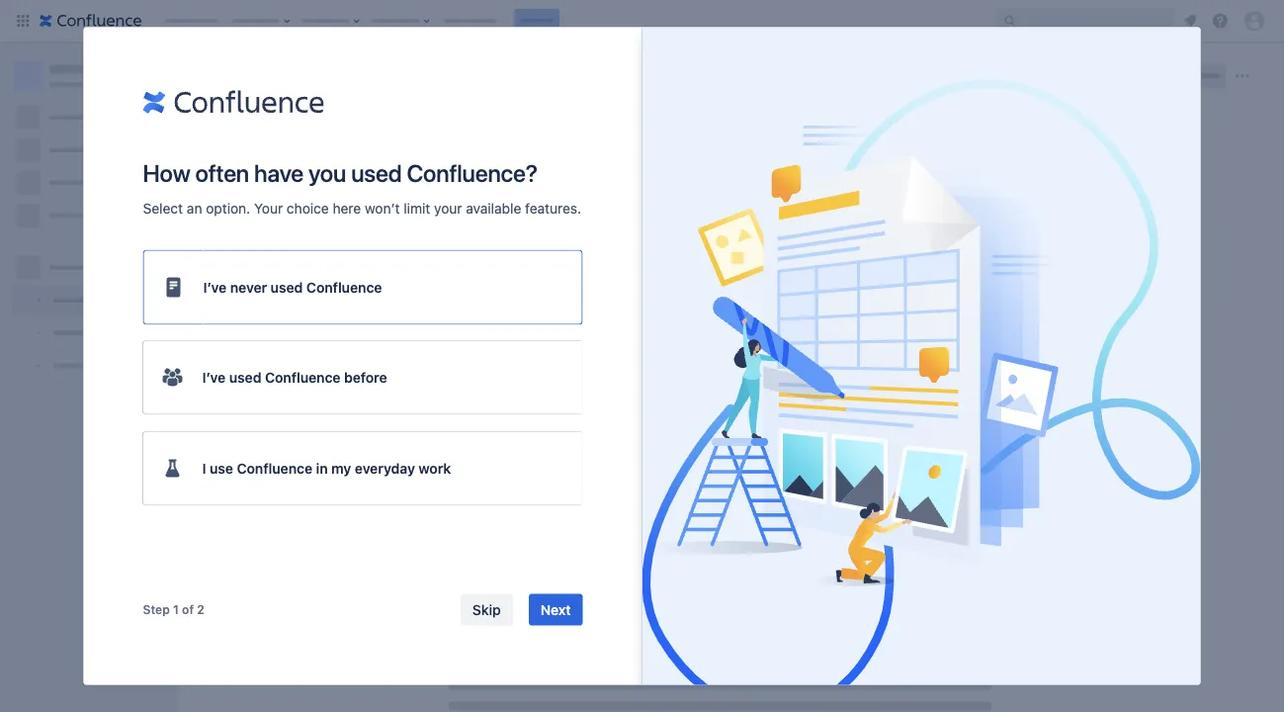 Task type: describe. For each thing, give the bounding box(es) containing it.
won't
[[365, 200, 400, 216]]

2 vertical spatial used
[[229, 369, 262, 385]]

select an option. your choice here won't limit your available features.
[[143, 200, 582, 216]]

you
[[309, 159, 346, 186]]

labs icon image
[[161, 456, 184, 480]]

0 vertical spatial used
[[351, 159, 402, 186]]

1
[[173, 603, 179, 617]]

your
[[254, 200, 283, 216]]

i use confluence in my everyday work
[[202, 460, 451, 476]]

people group icon image
[[161, 365, 184, 389]]

0 vertical spatial confluence
[[307, 279, 382, 295]]

confluence for before
[[265, 369, 341, 385]]

confluence for in
[[237, 460, 313, 476]]

never
[[230, 279, 267, 295]]

I've used Confluence before checkbox
[[143, 341, 583, 414]]

available
[[466, 200, 522, 216]]

i've for i've used confluence before
[[202, 369, 226, 385]]

1 vertical spatial used
[[271, 279, 303, 295]]

limit
[[404, 200, 431, 216]]

option.
[[206, 200, 250, 216]]

everyday
[[355, 460, 415, 476]]

next button
[[529, 594, 583, 626]]

select
[[143, 200, 183, 216]]

your
[[434, 200, 462, 216]]

often
[[195, 159, 249, 186]]

features.
[[525, 200, 582, 216]]

I've never used Confluence checkbox
[[143, 250, 583, 325]]

I use Confluence in my everyday work checkbox
[[143, 432, 583, 505]]



Task type: locate. For each thing, give the bounding box(es) containing it.
how often have you used confluence?
[[143, 159, 538, 186]]

used up "won't"
[[351, 159, 402, 186]]

work
[[419, 460, 451, 476]]

used
[[351, 159, 402, 186], [271, 279, 303, 295], [229, 369, 262, 385]]

next
[[541, 601, 571, 618]]

have
[[254, 159, 304, 186]]

in
[[316, 460, 328, 476]]

i
[[202, 460, 206, 476]]

0 vertical spatial i've
[[203, 279, 227, 295]]

used right "people group icon" in the left of the page
[[229, 369, 262, 385]]

i've left never
[[203, 279, 227, 295]]

step
[[143, 603, 170, 617]]

i've used confluence before
[[202, 369, 387, 385]]

use
[[210, 460, 233, 476]]

1 horizontal spatial used
[[271, 279, 303, 295]]

my
[[331, 460, 351, 476]]

confluence
[[307, 279, 382, 295], [265, 369, 341, 385], [237, 460, 313, 476]]

2 vertical spatial confluence
[[237, 460, 313, 476]]

i've right "people group icon" in the left of the page
[[202, 369, 226, 385]]

1 vertical spatial i've
[[202, 369, 226, 385]]

step 1 of 2
[[143, 603, 205, 617]]

an
[[187, 200, 202, 216]]

choice
[[287, 200, 329, 216]]

page filled icon image
[[162, 275, 185, 299]]

1 vertical spatial confluence
[[265, 369, 341, 385]]

2
[[197, 603, 205, 617]]

confluence left in
[[237, 460, 313, 476]]

i've never used confluence
[[203, 279, 382, 295]]

how
[[143, 159, 190, 186]]

used right never
[[271, 279, 303, 295]]

confluence?
[[407, 159, 538, 186]]

confluence down here
[[307, 279, 382, 295]]

skip button
[[461, 594, 513, 626]]

confluence inside checkbox
[[237, 460, 313, 476]]

2 horizontal spatial used
[[351, 159, 402, 186]]

skip
[[473, 601, 501, 618]]

i've
[[203, 279, 227, 295], [202, 369, 226, 385]]

before
[[344, 369, 387, 385]]

0 horizontal spatial used
[[229, 369, 262, 385]]

here
[[333, 200, 361, 216]]

i've for i've never used confluence
[[203, 279, 227, 295]]

confluence logo image
[[143, 87, 324, 118]]

confluence left before
[[265, 369, 341, 385]]

of
[[182, 603, 194, 617]]



Task type: vqa. For each thing, say whether or not it's contained in the screenshot.
topmost USED
yes



